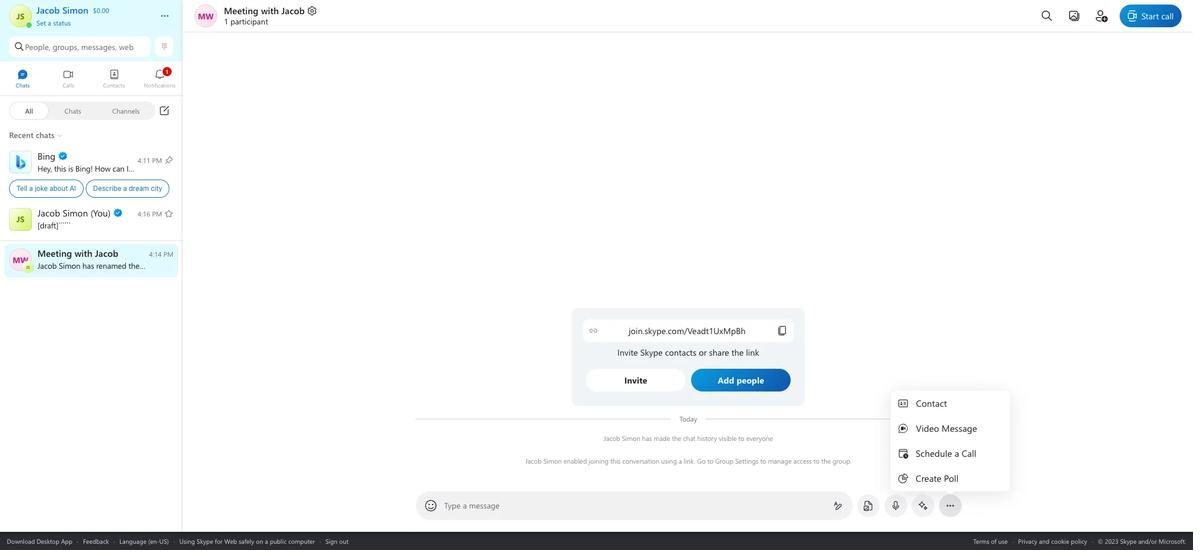 Task type: vqa. For each thing, say whether or not it's contained in the screenshot.
learning.
no



Task type: locate. For each thing, give the bounding box(es) containing it.
channels
[[112, 106, 140, 115]]

to
[[738, 434, 744, 443], [707, 456, 713, 466], [760, 456, 766, 466], [813, 456, 819, 466]]

message
[[469, 500, 500, 511]]

using
[[179, 537, 195, 545]]

how
[[95, 163, 111, 174]]

groups,
[[53, 41, 79, 52]]

of
[[991, 537, 997, 545]]

a right on
[[265, 537, 268, 545]]

jacob simon has made the chat history visible to everyone
[[603, 434, 773, 443]]

help
[[131, 163, 145, 174]]

everyone
[[746, 434, 773, 443]]

1 vertical spatial jacob
[[603, 434, 620, 443]]

[draft]`````` button
[[0, 203, 182, 237]]

us)
[[159, 537, 169, 545]]

1 vertical spatial the
[[821, 456, 830, 466]]

0 horizontal spatial this
[[54, 163, 66, 174]]

out
[[339, 537, 349, 545]]

the
[[672, 434, 681, 443], [821, 456, 830, 466]]

download
[[7, 537, 35, 545]]

meeting
[[224, 5, 258, 16]]

to right visible
[[738, 434, 744, 443]]

for
[[215, 537, 223, 545]]

terms of use link
[[973, 537, 1008, 545]]

language (en-us)
[[119, 537, 169, 545]]

0 vertical spatial simon
[[622, 434, 640, 443]]

a
[[48, 18, 51, 27], [29, 184, 33, 193], [123, 184, 127, 193], [678, 456, 682, 466], [463, 500, 467, 511], [265, 537, 268, 545]]

enabled
[[563, 456, 587, 466]]

sign out link
[[325, 537, 349, 545]]

skype
[[197, 537, 213, 545]]

this
[[54, 163, 66, 174], [610, 456, 620, 466]]

tab list
[[0, 64, 182, 95]]

set a status
[[36, 18, 71, 27]]

the left chat
[[672, 434, 681, 443]]

language
[[119, 537, 146, 545]]

describe
[[93, 184, 121, 193]]

0 horizontal spatial the
[[672, 434, 681, 443]]

a right set
[[48, 18, 51, 27]]

a inside button
[[48, 18, 51, 27]]

group
[[715, 456, 733, 466]]

tell
[[16, 184, 27, 193]]

1 horizontal spatial jacob
[[525, 456, 541, 466]]

manage
[[768, 456, 791, 466]]

dream
[[129, 184, 149, 193]]

jacob for jacob simon has made the chat history visible to everyone
[[603, 434, 620, 443]]

simon left has on the bottom right
[[622, 434, 640, 443]]

1 horizontal spatial simon
[[622, 434, 640, 443]]

2 vertical spatial jacob
[[525, 456, 541, 466]]

a left dream
[[123, 184, 127, 193]]

0 vertical spatial this
[[54, 163, 66, 174]]

using
[[661, 456, 677, 466]]

using skype for web safely on a public computer link
[[179, 537, 315, 545]]

hey,
[[38, 163, 52, 174]]

use
[[998, 537, 1008, 545]]

jacob
[[281, 5, 305, 16], [603, 434, 620, 443], [525, 456, 541, 466]]

2 horizontal spatial jacob
[[603, 434, 620, 443]]

the left group.
[[821, 456, 830, 466]]

a for joke
[[29, 184, 33, 193]]

simon left enabled
[[543, 456, 561, 466]]

simon
[[622, 434, 640, 443], [543, 456, 561, 466]]

a right type
[[463, 500, 467, 511]]

1 vertical spatial simon
[[543, 456, 561, 466]]

jacob up the joining at the bottom of page
[[603, 434, 620, 443]]

this left the is
[[54, 163, 66, 174]]

language (en-us) link
[[119, 537, 169, 545]]

1 vertical spatial this
[[610, 456, 620, 466]]

0 vertical spatial jacob
[[281, 5, 305, 16]]

conversation
[[622, 456, 659, 466]]

is
[[68, 163, 73, 174]]

download desktop app link
[[7, 537, 72, 545]]

1 horizontal spatial this
[[610, 456, 620, 466]]

(en-
[[148, 537, 159, 545]]

privacy
[[1018, 537, 1037, 545]]

0 horizontal spatial simon
[[543, 456, 561, 466]]

!
[[91, 163, 93, 174]]

jacob right with
[[281, 5, 305, 16]]

app
[[61, 537, 72, 545]]

city
[[151, 184, 162, 193]]

jacob left enabled
[[525, 456, 541, 466]]

0 horizontal spatial jacob
[[281, 5, 305, 16]]

this right the joining at the bottom of page
[[610, 456, 620, 466]]

bing
[[75, 163, 91, 174]]

a right tell at the left top of page
[[29, 184, 33, 193]]

history
[[697, 434, 717, 443]]

terms of use
[[973, 537, 1008, 545]]



Task type: describe. For each thing, give the bounding box(es) containing it.
with
[[261, 5, 279, 16]]

settings
[[735, 456, 758, 466]]

joining
[[588, 456, 608, 466]]

set
[[36, 18, 46, 27]]

sign
[[325, 537, 337, 545]]

privacy and cookie policy link
[[1018, 537, 1087, 545]]

all
[[25, 106, 33, 115]]

hey, this is bing ! how can i help you today?
[[38, 163, 187, 174]]

jacob for jacob simon enabled joining this conversation using a link. go to group settings to manage access to the group.
[[525, 456, 541, 466]]

to right access
[[813, 456, 819, 466]]

describe a dream city
[[93, 184, 162, 193]]

jacob simon enabled joining this conversation using a link. go to group settings to manage access to the group.
[[525, 456, 851, 466]]

simon for has made the chat history visible to everyone
[[622, 434, 640, 443]]

a for status
[[48, 18, 51, 27]]

on
[[256, 537, 263, 545]]

about
[[50, 184, 68, 193]]

a for dream
[[123, 184, 127, 193]]

sign out
[[325, 537, 349, 545]]

messages,
[[81, 41, 117, 52]]

access
[[793, 456, 812, 466]]

link.
[[683, 456, 695, 466]]

feedback link
[[83, 537, 109, 545]]

computer
[[288, 537, 315, 545]]

[draft]``````
[[38, 220, 70, 230]]

meeting with jacob
[[224, 5, 305, 16]]

a for message
[[463, 500, 467, 511]]

made
[[653, 434, 670, 443]]

meeting with jacob button
[[224, 5, 318, 16]]

type a message
[[444, 500, 500, 511]]

can
[[113, 163, 124, 174]]

people, groups, messages, web
[[25, 41, 134, 52]]

privacy and cookie policy
[[1018, 537, 1087, 545]]

to right go
[[707, 456, 713, 466]]

people,
[[25, 41, 50, 52]]

has
[[642, 434, 652, 443]]

Type a message text field
[[445, 500, 824, 512]]

joke
[[35, 184, 48, 193]]

visible
[[718, 434, 736, 443]]

today?
[[162, 163, 185, 174]]

go
[[697, 456, 705, 466]]

chats
[[64, 106, 81, 115]]

0 vertical spatial the
[[672, 434, 681, 443]]

ai
[[70, 184, 76, 193]]

using skype for web safely on a public computer
[[179, 537, 315, 545]]

people, groups, messages, web button
[[9, 36, 151, 57]]

web
[[224, 537, 237, 545]]

i
[[127, 163, 129, 174]]

simon for enabled joining this conversation using a link. go to group settings to manage access to the group.
[[543, 456, 561, 466]]

feedback
[[83, 537, 109, 545]]

safely
[[239, 537, 254, 545]]

download desktop app
[[7, 537, 72, 545]]

and
[[1039, 537, 1049, 545]]

policy
[[1071, 537, 1087, 545]]

a left link. on the right of the page
[[678, 456, 682, 466]]

public
[[270, 537, 287, 545]]

chat
[[683, 434, 695, 443]]

status
[[53, 18, 71, 27]]

to right settings
[[760, 456, 766, 466]]

cookie
[[1051, 537, 1069, 545]]

1 horizontal spatial the
[[821, 456, 830, 466]]

set a status button
[[36, 16, 149, 27]]

type
[[444, 500, 461, 511]]

desktop
[[37, 537, 59, 545]]

web
[[119, 41, 134, 52]]

terms
[[973, 537, 989, 545]]

you
[[148, 163, 160, 174]]

group.
[[832, 456, 851, 466]]

tell a joke about ai
[[16, 184, 76, 193]]



